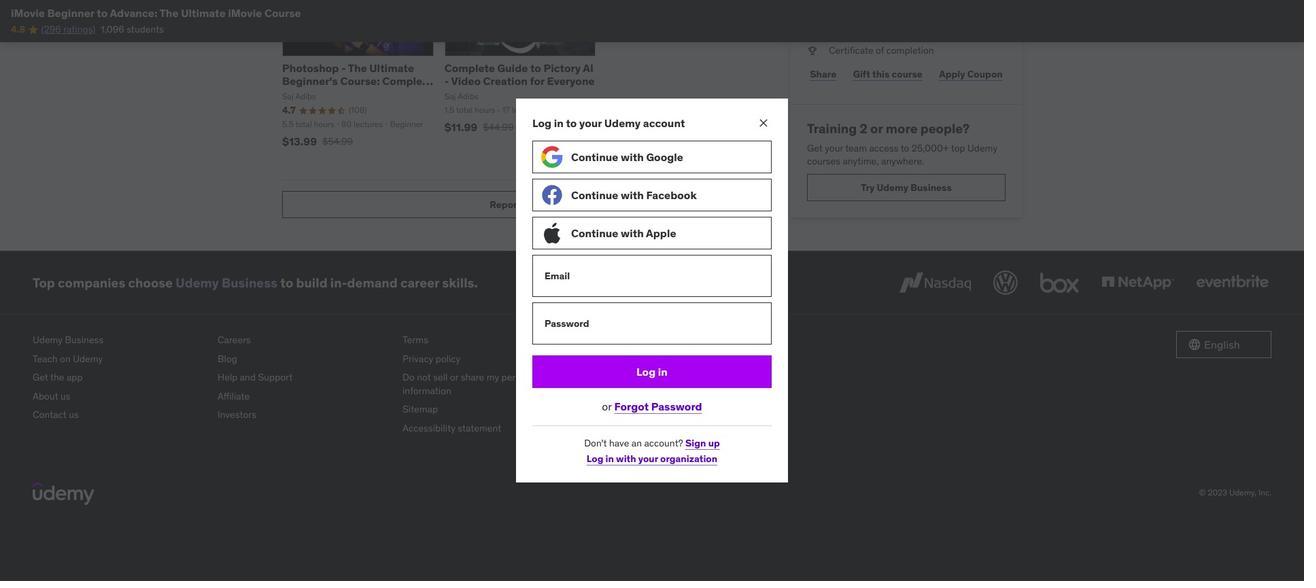 Task type: locate. For each thing, give the bounding box(es) containing it.
forgot password link
[[614, 400, 702, 414]]

2 vertical spatial continue
[[571, 226, 618, 240]]

continue down continue with facebook
[[571, 226, 618, 240]]

beginner right 80 lectures
[[390, 119, 423, 129]]

demand
[[347, 274, 398, 291]]

more
[[886, 120, 918, 137]]

with down continue with google in the top of the page
[[621, 188, 644, 202]]

saj inside complete guide to pictory ai - video creation for everyone saj adibs
[[444, 91, 456, 101]]

us right contact
[[69, 409, 79, 421]]

business up "careers"
[[222, 274, 278, 291]]

complete inside photoshop - the ultimate beginner's course: complete guide
[[382, 74, 433, 88]]

careers link
[[218, 331, 392, 350]]

1 vertical spatial guide
[[282, 87, 313, 101]]

udemy up continue with google in the top of the page
[[604, 116, 641, 130]]

coupon
[[967, 68, 1003, 80]]

(108)
[[349, 105, 367, 115]]

adibs up 1.5 total hours
[[458, 91, 478, 101]]

0 vertical spatial beginner
[[47, 6, 94, 20]]

2 saj from the left
[[444, 91, 456, 101]]

0 vertical spatial or
[[870, 120, 883, 137]]

do not sell or share my personal information button
[[403, 369, 577, 401]]

get
[[807, 142, 823, 154], [33, 371, 48, 384]]

1,096 students
[[101, 23, 164, 36]]

your down an
[[638, 453, 658, 465]]

0 horizontal spatial total
[[295, 119, 312, 129]]

0 vertical spatial hours
[[475, 105, 495, 115]]

log inside "button"
[[636, 365, 656, 379]]

share button
[[807, 61, 839, 88]]

get for udemy
[[33, 371, 48, 384]]

with for apple
[[621, 226, 644, 240]]

- inside complete guide to pictory ai - video creation for everyone saj adibs
[[444, 74, 449, 88]]

2 horizontal spatial or
[[870, 120, 883, 137]]

get the app link
[[33, 369, 207, 387]]

complete right course:
[[382, 74, 433, 88]]

1 vertical spatial ultimate
[[369, 61, 414, 75]]

1 horizontal spatial saj
[[444, 91, 456, 101]]

video
[[451, 74, 481, 88]]

adibs
[[295, 91, 316, 101], [458, 91, 478, 101]]

1 vertical spatial hours
[[314, 119, 334, 129]]

0 horizontal spatial ultimate
[[181, 6, 226, 20]]

udemy image
[[33, 482, 95, 505]]

0 horizontal spatial lectures
[[354, 119, 383, 129]]

1 vertical spatial continue
[[571, 188, 618, 202]]

0 vertical spatial lectures
[[512, 105, 541, 115]]

0 horizontal spatial hours
[[314, 119, 334, 129]]

hours
[[475, 105, 495, 115], [314, 119, 334, 129]]

- left video
[[444, 74, 449, 88]]

1 horizontal spatial the
[[348, 61, 367, 75]]

share
[[461, 371, 484, 384]]

0 vertical spatial business
[[911, 181, 952, 194]]

with left apple
[[621, 226, 644, 240]]

1 horizontal spatial ultimate
[[369, 61, 414, 75]]

0 vertical spatial total
[[456, 105, 473, 115]]

beginner
[[47, 6, 94, 20], [390, 119, 423, 129]]

1 continue from the top
[[571, 150, 618, 164]]

nasdaq image
[[896, 268, 974, 298]]

get left the
[[33, 371, 48, 384]]

guide inside complete guide to pictory ai - video creation for everyone saj adibs
[[497, 61, 528, 75]]

in down everyone
[[554, 116, 564, 130]]

to inside dialog
[[566, 116, 577, 130]]

0 vertical spatial continue
[[571, 150, 618, 164]]

17
[[502, 105, 510, 115]]

on
[[60, 353, 71, 365]]

2 imovie from the left
[[228, 6, 262, 20]]

-
[[341, 61, 346, 75], [444, 74, 449, 88]]

0 horizontal spatial guide
[[282, 87, 313, 101]]

saj up 1.5
[[444, 91, 456, 101]]

80 lectures
[[341, 119, 383, 129]]

1 horizontal spatial get
[[807, 142, 823, 154]]

1 horizontal spatial -
[[444, 74, 449, 88]]

to up anywhere.
[[901, 142, 909, 154]]

2 vertical spatial your
[[638, 453, 658, 465]]

log down the 17 lectures on the left
[[532, 116, 552, 130]]

guide inside photoshop - the ultimate beginner's course: complete guide
[[282, 87, 313, 101]]

affiliate
[[218, 390, 250, 402]]

continue with google
[[571, 150, 683, 164]]

or inside training 2 or more people? get your team access to 25,000+ top udemy courses anytime, anywhere.
[[870, 120, 883, 137]]

course
[[892, 68, 923, 80]]

the inside photoshop - the ultimate beginner's course: complete guide
[[348, 61, 367, 75]]

lectures right 17
[[512, 105, 541, 115]]

or inside terms privacy policy do not sell or share my personal information sitemap accessibility statement
[[450, 371, 458, 384]]

in down have
[[606, 453, 614, 465]]

continue down log in to your udemy account on the top of page
[[571, 150, 618, 164]]

$13.99
[[282, 135, 317, 148]]

1 vertical spatial log
[[636, 365, 656, 379]]

beginner up (296 ratings)
[[47, 6, 94, 20]]

2 vertical spatial or
[[602, 400, 612, 414]]

0 vertical spatial your
[[579, 116, 602, 130]]

2 vertical spatial log
[[587, 453, 603, 465]]

2
[[860, 120, 868, 137]]

2 vertical spatial in
[[606, 453, 614, 465]]

0 horizontal spatial the
[[159, 6, 179, 20]]

udemy right try
[[877, 181, 908, 194]]

1 horizontal spatial in
[[606, 453, 614, 465]]

anywhere.
[[881, 155, 924, 168]]

business up on
[[65, 334, 104, 346]]

complete up 1.5 total hours
[[444, 61, 495, 75]]

build
[[296, 274, 327, 291]]

1 horizontal spatial hours
[[475, 105, 495, 115]]

to left pictory
[[530, 61, 541, 75]]

with for facebook
[[621, 188, 644, 202]]

up
[[708, 437, 720, 449]]

log down don't
[[587, 453, 603, 465]]

with inside "button"
[[621, 188, 644, 202]]

0 horizontal spatial saj
[[282, 91, 294, 101]]

photoshop - the ultimate beginner's course: complete guide link
[[282, 61, 433, 101]]

support
[[258, 371, 292, 384]]

1 vertical spatial business
[[222, 274, 278, 291]]

1 horizontal spatial total
[[456, 105, 473, 115]]

continue with google button
[[532, 141, 772, 174]]

guide left the for
[[497, 61, 528, 75]]

0 horizontal spatial log
[[532, 116, 552, 130]]

udemy up teach
[[33, 334, 63, 346]]

1 imovie from the left
[[11, 6, 45, 20]]

xsmall image
[[807, 45, 818, 58]]

saj adibs
[[282, 91, 316, 101]]

2 vertical spatial business
[[65, 334, 104, 346]]

0 horizontal spatial business
[[65, 334, 104, 346]]

get inside training 2 or more people? get your team access to 25,000+ top udemy courses anytime, anywhere.
[[807, 142, 823, 154]]

complete guide to pictory ai - video creation for everyone saj adibs
[[444, 61, 595, 101]]

my
[[487, 371, 499, 384]]

or right 'sell'
[[450, 371, 458, 384]]

0 horizontal spatial adibs
[[295, 91, 316, 101]]

0 horizontal spatial -
[[341, 61, 346, 75]]

total for 5.5
[[295, 119, 312, 129]]

0 vertical spatial log
[[532, 116, 552, 130]]

or right 2 on the top of the page
[[870, 120, 883, 137]]

the up (108)
[[348, 61, 367, 75]]

saj up 4.7
[[282, 91, 294, 101]]

2 horizontal spatial in
[[658, 365, 668, 379]]

0 vertical spatial us
[[61, 390, 71, 402]]

privacy policy link
[[403, 350, 577, 369]]

2 continue from the top
[[571, 188, 618, 202]]

0 horizontal spatial get
[[33, 371, 48, 384]]

to inside complete guide to pictory ai - video creation for everyone saj adibs
[[530, 61, 541, 75]]

imovie left course
[[228, 6, 262, 20]]

total right 1.5
[[456, 105, 473, 115]]

2 horizontal spatial log
[[636, 365, 656, 379]]

blog link
[[218, 350, 392, 369]]

business down anywhere.
[[911, 181, 952, 194]]

continue up continue with apple
[[571, 188, 618, 202]]

the up students
[[159, 6, 179, 20]]

in for log in to your udemy account
[[554, 116, 564, 130]]

25,000+
[[912, 142, 949, 154]]

with left google in the top of the page
[[621, 150, 644, 164]]

about us link
[[33, 387, 207, 406]]

photoshop - the ultimate beginner's course: complete guide
[[282, 61, 433, 101]]

advance:
[[110, 6, 157, 20]]

your down everyone
[[579, 116, 602, 130]]

your inside don't have an account? sign up log in with your organization
[[638, 453, 658, 465]]

1 horizontal spatial your
[[638, 453, 658, 465]]

$13.99 $54.99
[[282, 135, 353, 148]]

your inside training 2 or more people? get your team access to 25,000+ top udemy courses anytime, anywhere.
[[825, 142, 843, 154]]

course
[[264, 6, 301, 20]]

1 vertical spatial your
[[825, 142, 843, 154]]

total right 5.5 at the left of the page
[[295, 119, 312, 129]]

1 horizontal spatial guide
[[497, 61, 528, 75]]

0 horizontal spatial in
[[554, 116, 564, 130]]

account?
[[644, 437, 683, 449]]

udemy,
[[1229, 488, 1257, 498]]

0 horizontal spatial beginner
[[47, 6, 94, 20]]

0 horizontal spatial complete
[[382, 74, 433, 88]]

0 vertical spatial guide
[[497, 61, 528, 75]]

1 horizontal spatial complete
[[444, 61, 495, 75]]

1 horizontal spatial log
[[587, 453, 603, 465]]

english
[[1204, 338, 1240, 351]]

imovie up 4.8
[[11, 6, 45, 20]]

guide
[[497, 61, 528, 75], [282, 87, 313, 101]]

0 vertical spatial udemy business link
[[176, 274, 278, 291]]

imovie beginner to advance: the ultimate imovie course
[[11, 6, 301, 20]]

with
[[621, 150, 644, 164], [621, 188, 644, 202], [621, 226, 644, 240], [616, 453, 636, 465]]

to for your
[[566, 116, 577, 130]]

sign
[[685, 437, 706, 449]]

eventbrite image
[[1193, 268, 1272, 298]]

try udemy business
[[861, 181, 952, 194]]

0 horizontal spatial or
[[450, 371, 458, 384]]

to for pictory
[[530, 61, 541, 75]]

inc.
[[1259, 488, 1272, 498]]

2023
[[1208, 488, 1227, 498]]

hours up $13.99 $54.99
[[314, 119, 334, 129]]

business
[[911, 181, 952, 194], [222, 274, 278, 291], [65, 334, 104, 346]]

with inside don't have an account? sign up log in with your organization
[[616, 453, 636, 465]]

0 vertical spatial get
[[807, 142, 823, 154]]

to up 1,096
[[97, 6, 108, 20]]

log for log in to your udemy account
[[532, 116, 552, 130]]

with down have
[[616, 453, 636, 465]]

us right about
[[61, 390, 71, 402]]

1 vertical spatial lectures
[[354, 119, 383, 129]]

lectures for 17 lectures
[[512, 105, 541, 115]]

log up or forgot password
[[636, 365, 656, 379]]

adibs down the beginner's
[[295, 91, 316, 101]]

udemy business link
[[176, 274, 278, 291], [33, 331, 207, 350]]

careers blog help and support affiliate investors
[[218, 334, 292, 421]]

in for log in
[[658, 365, 668, 379]]

guide up 4.7
[[282, 87, 313, 101]]

hours up $11.99 $44.99
[[475, 105, 495, 115]]

complete
[[444, 61, 495, 75], [382, 74, 433, 88]]

get up courses
[[807, 142, 823, 154]]

get inside udemy business teach on udemy get the app about us contact us
[[33, 371, 48, 384]]

lectures down 108 reviews element
[[354, 119, 383, 129]]

2 adibs from the left
[[458, 91, 478, 101]]

in-
[[330, 274, 347, 291]]

your up courses
[[825, 142, 843, 154]]

photoshop
[[282, 61, 339, 75]]

contact us link
[[33, 406, 207, 425]]

2 horizontal spatial your
[[825, 142, 843, 154]]

to for advance:
[[97, 6, 108, 20]]

or left forgot
[[602, 400, 612, 414]]

udemy right top
[[968, 142, 998, 154]]

17 lectures
[[502, 105, 541, 115]]

1 horizontal spatial adibs
[[458, 91, 478, 101]]

$54.99
[[322, 135, 353, 148]]

udemy business link up "careers"
[[176, 274, 278, 291]]

1 horizontal spatial or
[[602, 400, 612, 414]]

0 vertical spatial in
[[554, 116, 564, 130]]

0 horizontal spatial your
[[579, 116, 602, 130]]

1,096
[[101, 23, 124, 36]]

or
[[870, 120, 883, 137], [450, 371, 458, 384], [602, 400, 612, 414]]

continue with apple
[[571, 226, 676, 240]]

facebook
[[646, 188, 697, 202]]

udemy inside dialog
[[604, 116, 641, 130]]

udemy business link up the get the app link
[[33, 331, 207, 350]]

1 vertical spatial or
[[450, 371, 458, 384]]

log in button
[[532, 356, 772, 388]]

to down everyone
[[566, 116, 577, 130]]

1 horizontal spatial lectures
[[512, 105, 541, 115]]

continue inside "button"
[[571, 188, 618, 202]]

3 continue from the top
[[571, 226, 618, 240]]

sitemap
[[403, 404, 438, 416]]

1 vertical spatial in
[[658, 365, 668, 379]]

in up forgot password 'link'
[[658, 365, 668, 379]]

don't have an account? sign up log in with your organization
[[584, 437, 720, 465]]

certificate
[[829, 45, 874, 57]]

in inside log in "button"
[[658, 365, 668, 379]]

1 vertical spatial get
[[33, 371, 48, 384]]

log in to your udemy account dialog
[[516, 99, 788, 483]]

training 2 or more people? get your team access to 25,000+ top udemy courses anytime, anywhere.
[[807, 120, 998, 168]]

apple
[[646, 226, 676, 240]]

0 horizontal spatial imovie
[[11, 6, 45, 20]]

- right photoshop
[[341, 61, 346, 75]]

1 horizontal spatial beginner
[[390, 119, 423, 129]]

1 vertical spatial total
[[295, 119, 312, 129]]

1 vertical spatial the
[[348, 61, 367, 75]]

account
[[643, 116, 685, 130]]

1 horizontal spatial imovie
[[228, 6, 262, 20]]



Task type: vqa. For each thing, say whether or not it's contained in the screenshot.
to
yes



Task type: describe. For each thing, give the bounding box(es) containing it.
report abuse
[[490, 198, 551, 211]]

personal
[[501, 371, 538, 384]]

anytime,
[[843, 155, 879, 168]]

blog
[[218, 353, 237, 365]]

80
[[341, 119, 352, 129]]

organization
[[660, 453, 717, 465]]

not
[[417, 371, 431, 384]]

the
[[50, 371, 64, 384]]

creation
[[483, 74, 528, 88]]

statement
[[458, 422, 501, 435]]

total for 1.5
[[456, 105, 473, 115]]

2 horizontal spatial business
[[911, 181, 952, 194]]

ultimate inside photoshop - the ultimate beginner's course: complete guide
[[369, 61, 414, 75]]

udemy right on
[[73, 353, 103, 365]]

investors link
[[218, 406, 392, 425]]

1.5
[[444, 105, 454, 115]]

top companies choose udemy business to build in-demand career skills.
[[33, 274, 478, 291]]

terms link
[[403, 331, 577, 350]]

udemy right choose
[[176, 274, 219, 291]]

lectures for 80 lectures
[[354, 119, 383, 129]]

course:
[[340, 74, 380, 88]]

help and support link
[[218, 369, 392, 387]]

for
[[530, 74, 545, 88]]

sign up link
[[685, 437, 720, 449]]

forgot
[[614, 400, 649, 414]]

get for training
[[807, 142, 823, 154]]

training
[[807, 120, 857, 137]]

pictory
[[544, 61, 581, 75]]

privacy
[[403, 353, 433, 365]]

in inside don't have an account? sign up log in with your organization
[[606, 453, 614, 465]]

certificate of completion
[[829, 45, 934, 57]]

sell
[[433, 371, 448, 384]]

1 saj from the left
[[282, 91, 294, 101]]

choose
[[128, 274, 173, 291]]

complete inside complete guide to pictory ai - video creation for everyone saj adibs
[[444, 61, 495, 75]]

information
[[403, 385, 451, 397]]

sitemap link
[[403, 401, 577, 420]]

with for google
[[621, 150, 644, 164]]

1 adibs from the left
[[295, 91, 316, 101]]

try udemy business link
[[807, 174, 1006, 201]]

netapp image
[[1099, 268, 1177, 298]]

5.5
[[282, 119, 294, 129]]

or inside log in to your udemy account dialog
[[602, 400, 612, 414]]

app
[[67, 371, 83, 384]]

careers
[[218, 334, 251, 346]]

report
[[490, 198, 521, 211]]

everyone
[[547, 74, 595, 88]]

1 vertical spatial beginner
[[390, 119, 423, 129]]

ai
[[583, 61, 594, 75]]

completion
[[886, 45, 934, 57]]

share
[[810, 68, 836, 80]]

companies
[[58, 274, 125, 291]]

an
[[632, 437, 642, 449]]

box image
[[1037, 268, 1082, 298]]

- inside photoshop - the ultimate beginner's course: complete guide
[[341, 61, 346, 75]]

close modal image
[[757, 116, 770, 130]]

continue for continue with apple
[[571, 226, 618, 240]]

do
[[403, 371, 415, 384]]

gift
[[853, 68, 870, 80]]

or forgot password
[[602, 400, 702, 414]]

report abuse button
[[282, 191, 758, 218]]

adibs inside complete guide to pictory ai - video creation for everyone saj adibs
[[458, 91, 478, 101]]

log in to your udemy account
[[532, 116, 685, 130]]

5.5 total hours
[[282, 119, 334, 129]]

small image
[[1188, 338, 1201, 352]]

continue for continue with facebook
[[571, 188, 618, 202]]

4.7
[[282, 104, 296, 117]]

affiliate link
[[218, 387, 392, 406]]

teach
[[33, 353, 58, 365]]

© 2023 udemy, inc.
[[1199, 488, 1272, 498]]

1.5 total hours
[[444, 105, 495, 115]]

about
[[33, 390, 58, 402]]

volkswagen image
[[991, 268, 1021, 298]]

1 vertical spatial udemy business link
[[33, 331, 207, 350]]

gift this course
[[853, 68, 923, 80]]

students
[[127, 23, 164, 36]]

contact
[[33, 409, 67, 421]]

log in with your organization link
[[587, 453, 717, 465]]

continue with facebook
[[571, 188, 697, 202]]

4.8
[[11, 23, 25, 36]]

(296 ratings)
[[41, 23, 95, 36]]

team
[[845, 142, 867, 154]]

hours for 1.5 total hours
[[475, 105, 495, 115]]

ratings)
[[63, 23, 95, 36]]

of
[[876, 45, 884, 57]]

108 reviews element
[[349, 105, 367, 116]]

©
[[1199, 488, 1206, 498]]

udemy inside training 2 or more people? get your team access to 25,000+ top udemy courses anytime, anywhere.
[[968, 142, 998, 154]]

career
[[400, 274, 439, 291]]

password
[[651, 400, 702, 414]]

0 vertical spatial the
[[159, 6, 179, 20]]

log inside don't have an account? sign up log in with your organization
[[587, 453, 603, 465]]

0 vertical spatial ultimate
[[181, 6, 226, 20]]

to inside training 2 or more people? get your team access to 25,000+ top udemy courses anytime, anywhere.
[[901, 142, 909, 154]]

gift this course link
[[850, 61, 925, 88]]

this
[[872, 68, 890, 80]]

(296
[[41, 23, 61, 36]]

accessibility
[[403, 422, 456, 435]]

to left build
[[280, 274, 293, 291]]

business inside udemy business teach on udemy get the app about us contact us
[[65, 334, 104, 346]]

hours for 5.5 total hours
[[314, 119, 334, 129]]

people?
[[920, 120, 970, 137]]

english button
[[1176, 331, 1272, 358]]

skills.
[[442, 274, 478, 291]]

don't
[[584, 437, 607, 449]]

apply
[[939, 68, 965, 80]]

apply coupon
[[939, 68, 1003, 80]]

top
[[33, 274, 55, 291]]

investors
[[218, 409, 256, 421]]

log for log in
[[636, 365, 656, 379]]

terms privacy policy do not sell or share my personal information sitemap accessibility statement
[[403, 334, 538, 435]]

1 vertical spatial us
[[69, 409, 79, 421]]

1 horizontal spatial business
[[222, 274, 278, 291]]

teach on udemy link
[[33, 350, 207, 369]]

continue for continue with google
[[571, 150, 618, 164]]

policy
[[436, 353, 460, 365]]

access
[[869, 142, 899, 154]]



